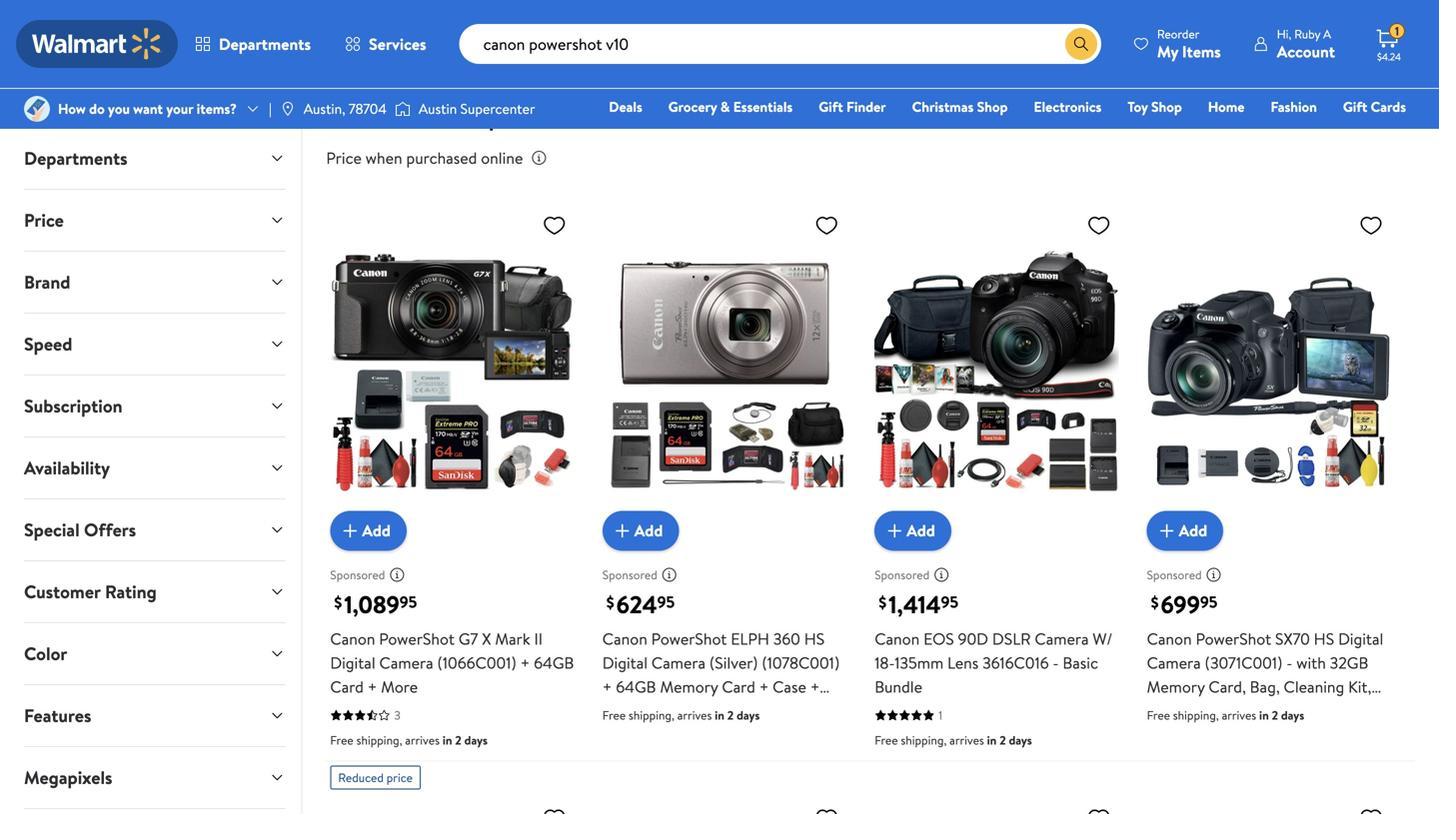 Task type: describe. For each thing, give the bounding box(es) containing it.
canon powershot v10 vlog camera (black) image
[[330, 798, 575, 815]]

you
[[108, 99, 130, 118]]

32gb
[[1330, 652, 1369, 674]]

card,
[[1209, 676, 1246, 698]]

arrives down card,
[[1222, 707, 1257, 724]]

availability tab
[[8, 438, 301, 499]]

2 horizontal spatial card
[[722, 676, 756, 698]]

in down "bag,"
[[1260, 707, 1269, 724]]

megapixels
[[24, 766, 112, 791]]

add to favorites list, ultimaxx advanced canon powershot v10 vlog camera bundle (silver) - includes: 64gb extreme pro micro memory card, condenser video microphone & more (17pc bundle) image
[[815, 806, 839, 815]]

fashion link
[[1262, 96, 1326, 117]]

1 horizontal spatial card
[[603, 700, 636, 722]]

departments button
[[8, 128, 301, 189]]

ad disclaimer and feedback image for 624
[[662, 567, 678, 583]]

add to favorites list, canon powershot g7 x mark ii digital camera (1066c001) + 64gb card + more image
[[543, 213, 567, 238]]

days up canon powershot v10 vlog camera (black) image
[[465, 732, 488, 749]]

digital inside canon powershot sx70 hs digital camera (3071c001) - with 32gb memory card, bag, cleaning kit, and more
[[1339, 628, 1384, 650]]

basic
[[1063, 652, 1099, 674]]

christmas shop
[[912, 97, 1008, 116]]

$ 1,414 95
[[879, 588, 959, 622]]

shipping, up kit
[[629, 707, 675, 724]]

speed button
[[8, 314, 301, 375]]

(1066c001)
[[437, 652, 517, 674]]

services
[[369, 33, 426, 55]]

add to favorites list, canon powershot v10 vlog camera (silver) - 5946c002 image
[[1087, 806, 1111, 815]]

add for 1,089
[[362, 520, 391, 542]]

canon powershot elph 360 hs digital camera (silver) (1078c001) + 64gb memory card + case + card reader + flex tripod + memory wallet + cap keeper + cleaning kit image
[[603, 205, 847, 535]]

gift finder link
[[810, 96, 895, 117]]

megapixels tab
[[8, 748, 301, 809]]

sponsored for 1,089
[[330, 567, 385, 584]]

camera inside canon powershot g7 x mark ii digital camera (1066c001) + 64gb card + more
[[379, 652, 433, 674]]

add button for 699
[[1147, 511, 1224, 551]]

results for "canon powershot v10" (304)
[[326, 105, 665, 133]]

(304)
[[626, 109, 665, 131]]

1,089
[[344, 588, 400, 622]]

$4.24
[[1378, 50, 1402, 63]]

services button
[[328, 20, 443, 68]]

ad disclaimer and feedback image for 1,414
[[934, 567, 950, 583]]

shipping, down 'bundle'
[[901, 732, 947, 749]]

gift for cards
[[1343, 97, 1368, 116]]

add for 624
[[635, 520, 663, 542]]

want
[[133, 99, 163, 118]]

price tab
[[8, 190, 301, 251]]

+ right keeper
[[809, 724, 819, 746]]

Walmart Site-Wide search field
[[459, 24, 1102, 64]]

kit
[[667, 748, 687, 770]]

color
[[24, 642, 67, 667]]

items
[[1183, 40, 1221, 62]]

memory up reader
[[660, 676, 718, 698]]

memory down reader
[[603, 724, 661, 746]]

shipping, right and
[[1173, 707, 1219, 724]]

$ for 699
[[1151, 592, 1159, 614]]

add to cart image
[[338, 519, 362, 543]]

canon for 1,089
[[330, 628, 375, 650]]

1,414
[[889, 588, 941, 622]]

sponsored for 1,414
[[875, 567, 930, 584]]

2 up canon powershot v10 vlog camera (silver) - 5946c002 'image'
[[1000, 732, 1006, 749]]

18-
[[875, 652, 895, 674]]

ii
[[534, 628, 543, 650]]

with
[[1297, 652, 1326, 674]]

add to favorites list, canon powershot elph 360 hs digital camera (silver) (1078c001) + 64gb memory card + case + card reader + flex tripod + memory wallet + cap keeper + cleaning kit image
[[815, 213, 839, 238]]

canon eos 90d dslr camera w/ 18-135mm lens 3616c016  - basic bundle
[[875, 628, 1113, 698]]

essentials
[[734, 97, 793, 116]]

3
[[394, 707, 401, 724]]

items?
[[197, 99, 237, 118]]

free shipping, arrives in 2 days up kit
[[603, 707, 760, 724]]

availability
[[24, 456, 110, 481]]

days right flex
[[737, 707, 760, 724]]

deals link
[[600, 96, 652, 117]]

95 for 1,089
[[400, 591, 417, 613]]

your
[[166, 99, 193, 118]]

1 vertical spatial |
[[269, 99, 272, 118]]

kit,
[[1349, 676, 1372, 698]]

brand tab
[[8, 252, 301, 313]]

features
[[24, 704, 91, 729]]

special offers tab
[[8, 500, 301, 561]]

keeper
[[756, 724, 805, 746]]

64gb for 624
[[616, 676, 656, 698]]

canon powershot g7 x mark ii digital camera (1066c001) + 64gb card + more
[[330, 628, 574, 698]]

digital inside canon powershot elph 360 hs digital camera (silver) (1078c001) + 64gb memory card + case + card reader + flex tripod + memory wallet + cap keeper + cleaning kit
[[603, 652, 648, 674]]

subscription inside button
[[518, 39, 593, 58]]

+ left flex
[[693, 700, 702, 722]]

+ down the $ 624 95
[[603, 676, 612, 698]]

2 up canon powershot v10 vlog camera (black) image
[[455, 732, 462, 749]]

 image for austin, 78704
[[280, 101, 296, 117]]

price
[[387, 770, 413, 787]]

online
[[481, 147, 523, 169]]

+ left cap
[[712, 724, 721, 746]]

v10"
[[586, 105, 622, 133]]

registry
[[1176, 125, 1227, 144]]

powershot
[[489, 105, 581, 133]]

$ for 624
[[607, 592, 615, 614]]

w/
[[1093, 628, 1113, 650]]

in up canon powershot v10 vlog camera (black) image
[[443, 732, 452, 749]]

shop for christmas shop
[[977, 97, 1008, 116]]

 image for how do you want your items?
[[24, 96, 50, 122]]

add to cart image for 699
[[1155, 519, 1179, 543]]

christmas
[[912, 97, 974, 116]]

in-store button
[[24, 33, 132, 65]]

canon for 699
[[1147, 628, 1192, 650]]

offers
[[84, 518, 136, 543]]

camera inside canon powershot elph 360 hs digital camera (silver) (1078c001) + 64gb memory card + case + card reader + flex tripod + memory wallet + cap keeper + cleaning kit
[[652, 652, 706, 674]]

tripod
[[738, 700, 781, 722]]

&
[[721, 97, 730, 116]]

ruby
[[1295, 25, 1321, 42]]

wallet
[[664, 724, 708, 746]]

x
[[482, 628, 491, 650]]

sx70
[[1276, 628, 1310, 650]]

$ 699 95
[[1151, 588, 1218, 622]]

rating
[[105, 580, 157, 605]]

$ 624 95
[[607, 588, 675, 622]]

austin supercenter
[[419, 99, 535, 118]]

elph
[[731, 628, 770, 650]]

arrives up price
[[405, 732, 440, 749]]

color tab
[[8, 624, 301, 685]]

powershot for 624
[[651, 628, 727, 650]]

store
[[78, 39, 110, 58]]

sort by |
[[1203, 38, 1265, 60]]

do
[[89, 99, 105, 118]]

gift cards link
[[1334, 96, 1416, 117]]

brand button
[[8, 252, 301, 313]]

walmart image
[[32, 28, 162, 60]]

1 vertical spatial 1
[[939, 707, 943, 724]]

| inside sort and filter section element
[[1262, 38, 1265, 60]]

for
[[394, 105, 420, 133]]

price for price when purchased online
[[326, 147, 362, 169]]

how do you want your items?
[[58, 99, 237, 118]]

in up canon powershot v10 vlog camera (silver) - 5946c002 'image'
[[987, 732, 997, 749]]

card inside canon powershot g7 x mark ii digital camera (1066c001) + 64gb card + more
[[330, 676, 364, 698]]

camera inside canon eos 90d dslr camera w/ 18-135mm lens 3616c016  - basic bundle
[[1035, 628, 1089, 650]]

95 for 1,414
[[941, 591, 959, 613]]

64gb for 1,089
[[534, 652, 574, 674]]

price button
[[8, 190, 301, 251]]

departments inside dropdown button
[[24, 146, 128, 171]]

sponsored for 624
[[603, 567, 658, 584]]

reorder
[[1157, 25, 1200, 42]]

subscription inside dropdown button
[[24, 394, 123, 419]]

finder
[[847, 97, 886, 116]]

deals
[[609, 97, 643, 116]]

add for 1,414
[[907, 520, 935, 542]]

add to favorites list, ultimaxx essential canon powershot v10 vlog camera bundle (black) - includes: 64gb ultra micro memory card, lightweight monopod & more (15pc bundle) image
[[1360, 806, 1384, 815]]

and
[[1147, 700, 1172, 722]]

arrives up canon powershot v10 vlog camera (silver) - 5946c002 'image'
[[950, 732, 984, 749]]

one debit
[[1253, 125, 1321, 144]]

+ down the 1,089
[[368, 676, 377, 698]]

austin,
[[304, 99, 345, 118]]

powershot for 1,089
[[379, 628, 455, 650]]

ultimaxx advanced canon powershot v10 vlog camera bundle (silver) - includes: 64gb extreme pro micro memory card, condenser video microphone & more (17pc bundle) image
[[603, 798, 847, 815]]

cards
[[1371, 97, 1407, 116]]

canon powershot sx70 hs digital camera (3071c001) - with 32gb memory card, bag, cleaning kit, and more
[[1147, 628, 1384, 722]]

electronics
[[1034, 97, 1102, 116]]

ultimaxx essential canon powershot v10 vlog camera bundle (black) - includes: 64gb ultra micro memory card, lightweight monopod & more (15pc bundle) image
[[1147, 798, 1392, 815]]



Task type: locate. For each thing, give the bounding box(es) containing it.
reduced
[[338, 770, 384, 787]]

4 $ from the left
[[1151, 592, 1159, 614]]

$ for 1,089
[[334, 592, 342, 614]]

1 horizontal spatial gift
[[1343, 97, 1368, 116]]

$ left 699
[[1151, 592, 1159, 614]]

digital down the 1,089
[[330, 652, 376, 674]]

digital up 32gb
[[1339, 628, 1384, 650]]

add to cart image up 1,414
[[883, 519, 907, 543]]

ad disclaimer and feedback image
[[934, 567, 950, 583], [1206, 567, 1222, 583]]

gift left finder
[[819, 97, 843, 116]]

3 powershot from the left
[[1196, 628, 1272, 650]]

$ inside $ 699 95
[[1151, 592, 1159, 614]]

departments
[[219, 33, 311, 55], [24, 146, 128, 171]]

digital inside canon powershot g7 x mark ii digital camera (1066c001) + 64gb card + more
[[330, 652, 376, 674]]

gift finder
[[819, 97, 886, 116]]

hs inside canon powershot elph 360 hs digital camera (silver) (1078c001) + 64gb memory card + case + card reader + flex tripod + memory wallet + cap keeper + cleaning kit
[[804, 628, 825, 650]]

0 vertical spatial 64gb
[[534, 652, 574, 674]]

powershot left g7 on the bottom of page
[[379, 628, 455, 650]]

one debit link
[[1244, 124, 1330, 145]]

1 vertical spatial price
[[24, 208, 64, 233]]

90d
[[958, 628, 989, 650]]

0 horizontal spatial add to cart image
[[611, 519, 635, 543]]

0 horizontal spatial shop
[[977, 97, 1008, 116]]

-
[[1053, 652, 1059, 674], [1287, 652, 1293, 674]]

hs
[[804, 628, 825, 650], [1314, 628, 1335, 650]]

card
[[330, 676, 364, 698], [722, 676, 756, 698], [603, 700, 636, 722]]

bag,
[[1250, 676, 1280, 698]]

0 horizontal spatial  image
[[24, 96, 50, 122]]

sponsored up 624
[[603, 567, 658, 584]]

account
[[1277, 40, 1336, 62]]

$ for 1,414
[[879, 592, 887, 614]]

1 vertical spatial departments
[[24, 146, 128, 171]]

canon for 624
[[603, 628, 648, 650]]

card down the 1,089
[[330, 676, 364, 698]]

powershot inside canon powershot sx70 hs digital camera (3071c001) - with 32gb memory card, bag, cleaning kit, and more
[[1196, 628, 1272, 650]]

hs up (1078c001)
[[804, 628, 825, 650]]

powershot inside canon powershot g7 x mark ii digital camera (1066c001) + 64gb card + more
[[379, 628, 455, 650]]

sponsored up 699
[[1147, 567, 1202, 584]]

results
[[326, 105, 389, 133]]

more inside canon powershot sx70 hs digital camera (3071c001) - with 32gb memory card, bag, cleaning kit, and more
[[1176, 700, 1213, 722]]

64gb down ii
[[534, 652, 574, 674]]

2 left tripod
[[728, 707, 734, 724]]

departments inside popup button
[[219, 33, 311, 55]]

powershot up '(3071c001)'
[[1196, 628, 1272, 650]]

more inside canon powershot g7 x mark ii digital camera (1066c001) + 64gb card + more
[[381, 676, 418, 698]]

reorder my items
[[1157, 25, 1221, 62]]

2 add from the left
[[635, 520, 663, 542]]

4 canon from the left
[[1147, 628, 1192, 650]]

austin
[[419, 99, 457, 118]]

debit
[[1287, 125, 1321, 144]]

camera up and
[[1147, 652, 1201, 674]]

canon powershot sx70 hs digital camera (3071c001) - with 32gb memory card, bag, cleaning kit, and more image
[[1147, 205, 1392, 535]]

canon down 699
[[1147, 628, 1192, 650]]

1 horizontal spatial ad disclaimer and feedback image
[[662, 567, 678, 583]]

0 horizontal spatial ad disclaimer and feedback image
[[389, 567, 405, 583]]

3 add button from the left
[[875, 511, 951, 551]]

3 sponsored from the left
[[875, 567, 930, 584]]

days
[[737, 707, 760, 724], [1281, 707, 1305, 724], [465, 732, 488, 749], [1009, 732, 1032, 749]]

toy
[[1128, 97, 1148, 116]]

free
[[603, 707, 626, 724], [1147, 707, 1171, 724], [330, 732, 354, 749], [875, 732, 898, 749]]

sponsored for 699
[[1147, 567, 1202, 584]]

2 hs from the left
[[1314, 628, 1335, 650]]

3 95 from the left
[[941, 591, 959, 613]]

powershot
[[379, 628, 455, 650], [651, 628, 727, 650], [1196, 628, 1272, 650]]

1 horizontal spatial -
[[1287, 652, 1293, 674]]

 image for austin supercenter
[[395, 99, 411, 119]]

ad disclaimer and feedback image up $ 1,414 95
[[934, 567, 950, 583]]

2 horizontal spatial digital
[[1339, 628, 1384, 650]]

2 powershot from the left
[[651, 628, 727, 650]]

speed
[[24, 332, 72, 357]]

1 vertical spatial 64gb
[[616, 676, 656, 698]]

special
[[24, 518, 80, 543]]

hs up with
[[1314, 628, 1335, 650]]

1 horizontal spatial shop
[[1152, 97, 1182, 116]]

camera up reader
[[652, 652, 706, 674]]

memory
[[660, 676, 718, 698], [1147, 676, 1205, 698], [603, 724, 661, 746]]

0 vertical spatial price
[[326, 147, 362, 169]]

1 horizontal spatial cleaning
[[1284, 676, 1345, 698]]

1 add to cart image from the left
[[611, 519, 635, 543]]

cleaning left kit
[[603, 748, 663, 770]]

95 inside $ 1,089 95
[[400, 591, 417, 613]]

shop for toy shop
[[1152, 97, 1182, 116]]

2 horizontal spatial add to cart image
[[1155, 519, 1179, 543]]

features tab
[[8, 686, 301, 747]]

1 powershot from the left
[[379, 628, 455, 650]]

home
[[1208, 97, 1245, 116]]

digital down 624
[[603, 652, 648, 674]]

 image left how at the top left of page
[[24, 96, 50, 122]]

1 horizontal spatial ad disclaimer and feedback image
[[1206, 567, 1222, 583]]

memory inside canon powershot sx70 hs digital camera (3071c001) - with 32gb memory card, bag, cleaning kit, and more
[[1147, 676, 1205, 698]]

0 horizontal spatial ad disclaimer and feedback image
[[934, 567, 950, 583]]

ad disclaimer and feedback image up $ 1,089 95
[[389, 567, 405, 583]]

add to favorites list, canon eos 90d dslr camera w/ 18-135mm lens 3616c016  - basic bundle image
[[1087, 213, 1111, 238]]

canon inside canon powershot g7 x mark ii digital camera (1066c001) + 64gb card + more
[[330, 628, 375, 650]]

purchased
[[406, 147, 477, 169]]

1 shop from the left
[[977, 97, 1008, 116]]

+ right case
[[810, 676, 820, 698]]

ad disclaimer and feedback image up the $ 624 95
[[662, 567, 678, 583]]

add to cart image up 624
[[611, 519, 635, 543]]

add to cart image
[[611, 519, 635, 543], [883, 519, 907, 543], [1155, 519, 1179, 543]]

add to cart image for 1,414
[[883, 519, 907, 543]]

days up canon powershot v10 vlog camera (silver) - 5946c002 'image'
[[1009, 732, 1032, 749]]

1 horizontal spatial price
[[326, 147, 362, 169]]

customer rating tab
[[8, 562, 301, 623]]

legal information image
[[531, 150, 547, 166]]

64gb inside canon powershot elph 360 hs digital camera (silver) (1078c001) + 64gb memory card + case + card reader + flex tripod + memory wallet + cap keeper + cleaning kit
[[616, 676, 656, 698]]

austin, 78704
[[304, 99, 387, 118]]

1 add button from the left
[[330, 511, 407, 551]]

canon down 624
[[603, 628, 648, 650]]

$ left 1,414
[[879, 592, 887, 614]]

0 vertical spatial subscription
[[518, 39, 593, 58]]

add button up the 1,089
[[330, 511, 407, 551]]

 image left austin,
[[280, 101, 296, 117]]

1 $ from the left
[[334, 592, 342, 614]]

card down '(silver)'
[[722, 676, 756, 698]]

3 add from the left
[[907, 520, 935, 542]]

cleaning inside canon powershot elph 360 hs digital camera (silver) (1078c001) + 64gb memory card + case + card reader + flex tripod + memory wallet + cap keeper + cleaning kit
[[603, 748, 663, 770]]

special offers button
[[8, 500, 301, 561]]

toy shop link
[[1119, 96, 1191, 117]]

shipping, down 3 on the left bottom of page
[[356, 732, 402, 749]]

ad disclaimer and feedback image for 1,089
[[389, 567, 405, 583]]

sponsored up 1,414
[[875, 567, 930, 584]]

2 add to cart image from the left
[[883, 519, 907, 543]]

1 horizontal spatial departments
[[219, 33, 311, 55]]

1 ad disclaimer and feedback image from the left
[[389, 567, 405, 583]]

camera inside canon powershot sx70 hs digital camera (3071c001) - with 32gb memory card, bag, cleaning kit, and more
[[1147, 652, 1201, 674]]

subscription tab
[[8, 376, 301, 437]]

+ down case
[[785, 700, 795, 722]]

speed tab
[[8, 314, 301, 375]]

$ 1,089 95
[[334, 588, 417, 622]]

1 horizontal spatial 1
[[1395, 23, 1400, 40]]

in-
[[62, 39, 78, 58]]

1 up $4.24
[[1395, 23, 1400, 40]]

megapixels button
[[8, 748, 301, 809]]

1 add from the left
[[362, 520, 391, 542]]

color button
[[8, 624, 301, 685]]

gift for finder
[[819, 97, 843, 116]]

brand
[[24, 270, 70, 295]]

0 horizontal spatial card
[[330, 676, 364, 698]]

1 horizontal spatial powershot
[[651, 628, 727, 650]]

ad disclaimer and feedback image for 699
[[1206, 567, 1222, 583]]

0 vertical spatial |
[[1262, 38, 1265, 60]]

| right the items? in the top of the page
[[269, 99, 272, 118]]

+
[[521, 652, 530, 674], [368, 676, 377, 698], [603, 676, 612, 698], [759, 676, 769, 698], [810, 676, 820, 698], [693, 700, 702, 722], [785, 700, 795, 722], [712, 724, 721, 746], [809, 724, 819, 746]]

price left the when
[[326, 147, 362, 169]]

subscription
[[518, 39, 593, 58], [24, 394, 123, 419]]

add button for 624
[[603, 511, 679, 551]]

search icon image
[[1074, 36, 1090, 52]]

2 sponsored from the left
[[603, 567, 658, 584]]

2 $ from the left
[[607, 592, 615, 614]]

customer rating button
[[8, 562, 301, 623]]

mark
[[495, 628, 530, 650]]

cap
[[725, 724, 753, 746]]

95 inside the $ 624 95
[[657, 591, 675, 613]]

canon powershot g7 x mark ii digital camera (1066c001) + 64gb card + more image
[[330, 205, 575, 535]]

add to favorites list, canon powershot sx70 hs digital camera (3071c001) - with 32gb memory card, bag, cleaning kit, and more image
[[1360, 213, 1384, 238]]

1 hs from the left
[[804, 628, 825, 650]]

departments down how at the top left of page
[[24, 146, 128, 171]]

64gb inside canon powershot g7 x mark ii digital camera (1066c001) + 64gb card + more
[[534, 652, 574, 674]]

grocery
[[669, 97, 717, 116]]

toy shop
[[1128, 97, 1182, 116]]

more right and
[[1176, 700, 1213, 722]]

price
[[326, 147, 362, 169], [24, 208, 64, 233]]

sponsored up the 1,089
[[330, 567, 385, 584]]

gift left cards on the right top of page
[[1343, 97, 1368, 116]]

add for 699
[[1179, 520, 1208, 542]]

1 95 from the left
[[400, 591, 417, 613]]

add up the $ 624 95
[[635, 520, 663, 542]]

1 horizontal spatial subscription
[[518, 39, 593, 58]]

1 horizontal spatial more
[[1176, 700, 1213, 722]]

1 gift from the left
[[819, 97, 843, 116]]

sort and filter section element
[[0, 17, 1440, 81]]

2 horizontal spatial  image
[[395, 99, 411, 119]]

4 sponsored from the left
[[1147, 567, 1202, 584]]

add to cart image up 699
[[1155, 519, 1179, 543]]

- inside canon powershot sx70 hs digital camera (3071c001) - with 32gb memory card, bag, cleaning kit, and more
[[1287, 652, 1293, 674]]

cleaning inside canon powershot sx70 hs digital camera (3071c001) - with 32gb memory card, bag, cleaning kit, and more
[[1284, 676, 1345, 698]]

1 ad disclaimer and feedback image from the left
[[934, 567, 950, 583]]

1 canon from the left
[[330, 628, 375, 650]]

0 horizontal spatial powershot
[[379, 628, 455, 650]]

cleaning down with
[[1284, 676, 1345, 698]]

95 for 624
[[657, 591, 675, 613]]

0 vertical spatial cleaning
[[1284, 676, 1345, 698]]

customer
[[24, 580, 101, 605]]

0 vertical spatial 1
[[1395, 23, 1400, 40]]

(1078c001)
[[762, 652, 840, 674]]

add to cart image for 624
[[611, 519, 635, 543]]

add up $ 699 95 on the right bottom of page
[[1179, 520, 1208, 542]]

2 down "bag,"
[[1272, 707, 1279, 724]]

canon up 18-
[[875, 628, 920, 650]]

0 horizontal spatial cleaning
[[603, 748, 663, 770]]

95 inside $ 1,414 95
[[941, 591, 959, 613]]

- left with
[[1287, 652, 1293, 674]]

4 add from the left
[[1179, 520, 1208, 542]]

free shipping, arrives in 2 days down 'bundle'
[[875, 732, 1032, 749]]

add button up 1,414
[[875, 511, 951, 551]]

canon for 1,414
[[875, 628, 920, 650]]

1 horizontal spatial hs
[[1314, 628, 1335, 650]]

0 horizontal spatial departments
[[24, 146, 128, 171]]

- inside canon eos 90d dslr camera w/ 18-135mm lens 3616c016  - basic bundle
[[1053, 652, 1059, 674]]

$ inside the $ 624 95
[[607, 592, 615, 614]]

memory up and
[[1147, 676, 1205, 698]]

$ inside $ 1,414 95
[[879, 592, 887, 614]]

3 $ from the left
[[879, 592, 887, 614]]

1 - from the left
[[1053, 652, 1059, 674]]

+ up tripod
[[759, 676, 769, 698]]

more up 3 on the left bottom of page
[[381, 676, 418, 698]]

Search search field
[[459, 24, 1102, 64]]

2 - from the left
[[1287, 652, 1293, 674]]

0 horizontal spatial -
[[1053, 652, 1059, 674]]

add
[[362, 520, 391, 542], [635, 520, 663, 542], [907, 520, 935, 542], [1179, 520, 1208, 542]]

2 ad disclaimer and feedback image from the left
[[662, 567, 678, 583]]

0 vertical spatial more
[[381, 676, 418, 698]]

1 horizontal spatial  image
[[280, 101, 296, 117]]

 image right 78704
[[395, 99, 411, 119]]

shop right toy
[[1152, 97, 1182, 116]]

0 horizontal spatial hs
[[804, 628, 825, 650]]

shop right christmas
[[977, 97, 1008, 116]]

0 horizontal spatial subscription
[[24, 394, 123, 419]]

reader
[[640, 700, 689, 722]]

add button for 1,089
[[330, 511, 407, 551]]

| right the by
[[1262, 38, 1265, 60]]

64gb up reader
[[616, 676, 656, 698]]

days down with
[[1281, 707, 1305, 724]]

registry link
[[1167, 124, 1236, 145]]

free shipping, arrives in 2 days down card,
[[1147, 707, 1305, 724]]

1 horizontal spatial |
[[1262, 38, 1265, 60]]

1 down 135mm
[[939, 707, 943, 724]]

+ down mark
[[521, 652, 530, 674]]

$ inside $ 1,089 95
[[334, 592, 342, 614]]

subscription up availability
[[24, 394, 123, 419]]

3 canon from the left
[[875, 628, 920, 650]]

2 canon from the left
[[603, 628, 648, 650]]

1 horizontal spatial add to cart image
[[883, 519, 907, 543]]

sponsored
[[330, 567, 385, 584], [603, 567, 658, 584], [875, 567, 930, 584], [1147, 567, 1202, 584]]

subscription button
[[8, 376, 301, 437]]

in left cap
[[715, 707, 725, 724]]

0 horizontal spatial digital
[[330, 652, 376, 674]]

ad disclaimer and feedback image
[[389, 567, 405, 583], [662, 567, 678, 583]]

2 shop from the left
[[1152, 97, 1182, 116]]

price up brand
[[24, 208, 64, 233]]

95
[[400, 591, 417, 613], [657, 591, 675, 613], [941, 591, 959, 613], [1200, 591, 1218, 613]]

1 sponsored from the left
[[330, 567, 385, 584]]

0 horizontal spatial price
[[24, 208, 64, 233]]

|
[[1262, 38, 1265, 60], [269, 99, 272, 118]]

$
[[334, 592, 342, 614], [607, 592, 615, 614], [879, 592, 887, 614], [1151, 592, 1159, 614]]

supercenter
[[460, 99, 535, 118]]

2 ad disclaimer and feedback image from the left
[[1206, 567, 1222, 583]]

departments tab
[[8, 128, 301, 189]]

powershot for 699
[[1196, 628, 1272, 650]]

add button up $ 699 95 on the right bottom of page
[[1147, 511, 1224, 551]]

camera up 3 on the left bottom of page
[[379, 652, 433, 674]]

sort
[[1203, 38, 1233, 60]]

hs inside canon powershot sx70 hs digital camera (3071c001) - with 32gb memory card, bag, cleaning kit, and more
[[1314, 628, 1335, 650]]

add button up the $ 624 95
[[603, 511, 679, 551]]

in-store
[[62, 39, 110, 58]]

digital
[[1339, 628, 1384, 650], [330, 652, 376, 674], [603, 652, 648, 674]]

78704
[[349, 99, 387, 118]]

(silver)
[[710, 652, 758, 674]]

4 95 from the left
[[1200, 591, 1218, 613]]

ad disclaimer and feedback image up $ 699 95 on the right bottom of page
[[1206, 567, 1222, 583]]

1 horizontal spatial digital
[[603, 652, 648, 674]]

1
[[1395, 23, 1400, 40], [939, 707, 943, 724]]

arrives up kit
[[678, 707, 712, 724]]

add button for 1,414
[[875, 511, 951, 551]]

availability button
[[8, 438, 301, 499]]

gift
[[819, 97, 843, 116], [1343, 97, 1368, 116]]

card left reader
[[603, 700, 636, 722]]

how
[[58, 99, 86, 118]]

powershot up '(silver)'
[[651, 628, 727, 650]]

canon inside canon eos 90d dslr camera w/ 18-135mm lens 3616c016  - basic bundle
[[875, 628, 920, 650]]

add up $ 1,089 95
[[362, 520, 391, 542]]

$ left 624
[[607, 592, 615, 614]]

customer rating
[[24, 580, 157, 605]]

price for price
[[24, 208, 64, 233]]

grocery & essentials
[[669, 97, 793, 116]]

subscription up powershot
[[518, 39, 593, 58]]

add up $ 1,414 95
[[907, 520, 935, 542]]

1 vertical spatial more
[[1176, 700, 1213, 722]]

canon eos 90d dslr camera w/ 18-135mm lens 3616c016  - basic bundle image
[[875, 205, 1119, 535]]

christmas shop link
[[903, 96, 1017, 117]]

3 add to cart image from the left
[[1155, 519, 1179, 543]]

camera
[[1035, 628, 1089, 650], [379, 652, 433, 674], [652, 652, 706, 674], [1147, 652, 1201, 674]]

0 horizontal spatial 64gb
[[534, 652, 574, 674]]

95 inside $ 699 95
[[1200, 591, 1218, 613]]

2 95 from the left
[[657, 591, 675, 613]]

360
[[773, 628, 801, 650]]

features button
[[8, 686, 301, 747]]

2 horizontal spatial powershot
[[1196, 628, 1272, 650]]

price inside dropdown button
[[24, 208, 64, 233]]

gift inside gift cards registry
[[1343, 97, 1368, 116]]

624
[[617, 588, 657, 622]]

home link
[[1199, 96, 1254, 117]]

canon inside canon powershot sx70 hs digital camera (3071c001) - with 32gb memory card, bag, cleaning kit, and more
[[1147, 628, 1192, 650]]

1 vertical spatial subscription
[[24, 394, 123, 419]]

canon powershot v10 vlog camera (silver) - 5946c002 image
[[875, 798, 1119, 815]]

0 horizontal spatial |
[[269, 99, 272, 118]]

gift cards registry
[[1176, 97, 1407, 144]]

2 add button from the left
[[603, 511, 679, 551]]

add to favorites list, canon powershot v10 vlog camera (black) image
[[543, 806, 567, 815]]

canon down the 1,089
[[330, 628, 375, 650]]

1 vertical spatial cleaning
[[603, 748, 663, 770]]

2 gift from the left
[[1343, 97, 1368, 116]]

- left basic
[[1053, 652, 1059, 674]]

1 horizontal spatial 64gb
[[616, 676, 656, 698]]

powershot inside canon powershot elph 360 hs digital camera (silver) (1078c001) + 64gb memory card + case + card reader + flex tripod + memory wallet + cap keeper + cleaning kit
[[651, 628, 727, 650]]

0 horizontal spatial 1
[[939, 707, 943, 724]]

4 add button from the left
[[1147, 511, 1224, 551]]

0 horizontal spatial gift
[[819, 97, 843, 116]]

one
[[1253, 125, 1283, 144]]

my
[[1157, 40, 1179, 62]]

canon inside canon powershot elph 360 hs digital camera (silver) (1078c001) + 64gb memory card + case + card reader + flex tripod + memory wallet + cap keeper + cleaning kit
[[603, 628, 648, 650]]

tab
[[8, 810, 301, 815]]

"canon
[[425, 105, 484, 133]]

camera up basic
[[1035, 628, 1089, 650]]

 image
[[24, 96, 50, 122], [395, 99, 411, 119], [280, 101, 296, 117]]

0 vertical spatial departments
[[219, 33, 311, 55]]

free shipping, arrives in 2 days down 3 on the left bottom of page
[[330, 732, 488, 749]]

reduced price
[[338, 770, 413, 787]]

95 for 699
[[1200, 591, 1218, 613]]

0 horizontal spatial more
[[381, 676, 418, 698]]

by
[[1237, 38, 1254, 60]]



Task type: vqa. For each thing, say whether or not it's contained in the screenshot.
2nd add to cart image from the right
yes



